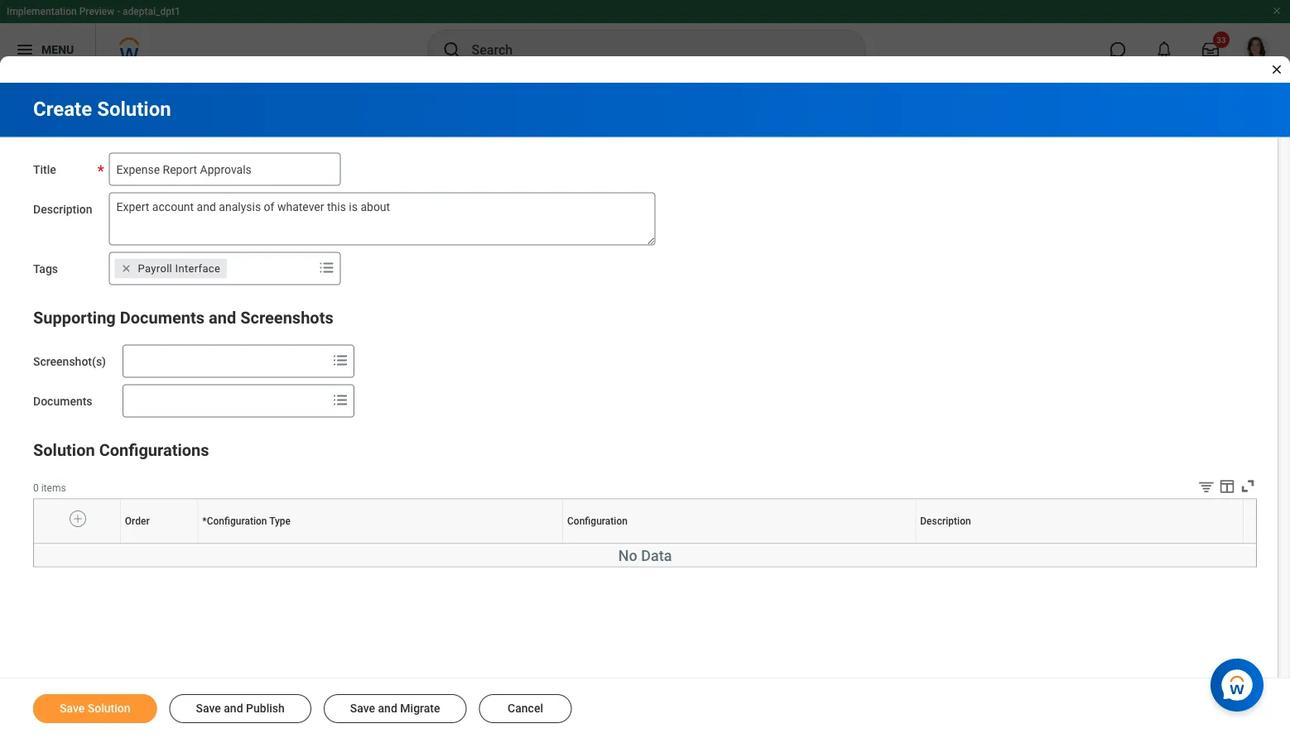 Task type: locate. For each thing, give the bounding box(es) containing it.
2 horizontal spatial description
[[1088, 544, 1092, 545]]

0 items
[[33, 483, 66, 494]]

3 save from the left
[[350, 702, 375, 716]]

0 vertical spatial description
[[33, 203, 92, 216]]

0 horizontal spatial order
[[125, 516, 150, 528]]

solution configurations
[[33, 441, 209, 461]]

solution inside 'button'
[[88, 702, 130, 716]]

profile logan mcneil element
[[1234, 31, 1281, 68]]

screenshot(s)
[[33, 355, 106, 369]]

0 horizontal spatial save
[[60, 702, 85, 716]]

Description text field
[[109, 193, 656, 246]]

close create solution image
[[1271, 63, 1284, 76]]

1 vertical spatial type
[[385, 544, 387, 545]]

save solution button
[[33, 695, 157, 724]]

save
[[60, 702, 85, 716], [196, 702, 221, 716], [350, 702, 375, 716]]

documents
[[120, 309, 205, 328], [33, 395, 92, 408]]

prompts image for screenshot(s)
[[331, 351, 350, 371]]

row element
[[34, 500, 1248, 544]]

toolbar
[[1185, 478, 1257, 499]]

1 save from the left
[[60, 702, 85, 716]]

solution for create solution
[[97, 97, 171, 121]]

Screenshot(s) field
[[123, 347, 327, 377]]

and for save and migrate
[[378, 702, 397, 716]]

0 vertical spatial solution
[[97, 97, 171, 121]]

payroll
[[138, 263, 172, 275]]

1 vertical spatial solution
[[33, 441, 95, 461]]

supporting documents and screenshots button
[[33, 309, 334, 328]]

configuration
[[207, 516, 267, 528], [567, 516, 628, 528], [380, 544, 385, 545], [744, 544, 749, 545]]

save and publish
[[196, 702, 285, 716]]

documents down screenshot(s)
[[33, 395, 92, 408]]

supporting
[[33, 309, 116, 328]]

notifications large image
[[1156, 41, 1173, 58]]

1 prompts image from the top
[[331, 351, 350, 371]]

0 vertical spatial prompts image
[[331, 351, 350, 371]]

items
[[41, 483, 66, 494]]

type for * configuration type
[[269, 516, 291, 528]]

documents down the payroll at top left
[[120, 309, 205, 328]]

-
[[117, 6, 120, 17]]

and left the migrate
[[378, 702, 397, 716]]

no
[[619, 548, 638, 565]]

no data
[[619, 548, 672, 565]]

0 horizontal spatial documents
[[33, 395, 92, 408]]

1 horizontal spatial description
[[921, 516, 971, 528]]

Title text field
[[109, 153, 341, 186]]

payroll interface element
[[138, 261, 220, 276]]

payroll interface, press delete to clear value. option
[[115, 259, 227, 279]]

0 vertical spatial documents
[[120, 309, 205, 328]]

type
[[269, 516, 291, 528], [385, 544, 387, 545]]

prompts image for documents
[[331, 391, 350, 410]]

preview
[[79, 6, 114, 17]]

search image
[[442, 40, 462, 60]]

2 vertical spatial description
[[1088, 544, 1092, 545]]

and inside group
[[209, 309, 236, 328]]

implementation
[[7, 6, 77, 17]]

1 vertical spatial prompts image
[[331, 391, 350, 410]]

cancel
[[508, 702, 543, 716]]

publish
[[246, 702, 285, 716]]

save inside 'button'
[[60, 702, 85, 716]]

and
[[209, 309, 236, 328], [224, 702, 243, 716], [378, 702, 397, 716]]

Documents field
[[123, 386, 327, 416]]

order column header
[[121, 544, 200, 546]]

order for order configuration type configuration description
[[159, 544, 161, 545]]

and up 'screenshot(s)' "field"
[[209, 309, 236, 328]]

save for save and migrate
[[350, 702, 375, 716]]

order
[[125, 516, 150, 528], [159, 544, 161, 545]]

and for save and publish
[[224, 702, 243, 716]]

2 save from the left
[[196, 702, 221, 716]]

screenshots
[[240, 309, 334, 328]]

click to view/edit grid preferences image
[[1219, 478, 1237, 496]]

0 vertical spatial type
[[269, 516, 291, 528]]

solution for save solution
[[88, 702, 130, 716]]

0
[[33, 483, 39, 494]]

0 vertical spatial order
[[125, 516, 150, 528]]

solution configurations group
[[33, 438, 1257, 568]]

1 vertical spatial description
[[921, 516, 971, 528]]

type inside the row element
[[269, 516, 291, 528]]

interface
[[175, 263, 220, 275]]

2 horizontal spatial save
[[350, 702, 375, 716]]

2 prompts image from the top
[[331, 391, 350, 410]]

2 vertical spatial solution
[[88, 702, 130, 716]]

description button
[[1088, 544, 1093, 545]]

order inside the row element
[[125, 516, 150, 528]]

supporting documents and screenshots group
[[33, 305, 1257, 418]]

prompts image
[[317, 258, 337, 278]]

1 vertical spatial order
[[159, 544, 161, 545]]

create solution main content
[[0, 83, 1291, 739]]

1 horizontal spatial type
[[385, 544, 387, 545]]

save for save solution
[[60, 702, 85, 716]]

0 horizontal spatial type
[[269, 516, 291, 528]]

and left publish
[[224, 702, 243, 716]]

1 horizontal spatial order
[[159, 544, 161, 545]]

prompts image
[[331, 351, 350, 371], [331, 391, 350, 410]]

1 horizontal spatial save
[[196, 702, 221, 716]]

description
[[33, 203, 92, 216], [921, 516, 971, 528], [1088, 544, 1092, 545]]

solution
[[97, 97, 171, 121], [33, 441, 95, 461], [88, 702, 130, 716]]



Task type: vqa. For each thing, say whether or not it's contained in the screenshot.
row containing Beth Liu
no



Task type: describe. For each thing, give the bounding box(es) containing it.
type for order configuration type configuration description
[[385, 544, 387, 545]]

tags
[[33, 262, 58, 276]]

configuration type button
[[380, 544, 388, 545]]

migrate
[[400, 702, 440, 716]]

fullscreen image
[[1239, 478, 1257, 496]]

supporting documents and screenshots
[[33, 309, 334, 328]]

0 horizontal spatial description
[[33, 203, 92, 216]]

payroll interface
[[138, 263, 220, 275]]

close environment banner image
[[1272, 6, 1282, 16]]

workday assistant region
[[1211, 653, 1271, 712]]

order for order
[[125, 516, 150, 528]]

data
[[641, 548, 672, 565]]

save and migrate
[[350, 702, 440, 716]]

* configuration type
[[202, 516, 291, 528]]

save for save and publish
[[196, 702, 221, 716]]

configuration button
[[744, 544, 750, 545]]

1 vertical spatial documents
[[33, 395, 92, 408]]

order configuration type configuration description
[[159, 544, 1092, 545]]

save and publish button
[[169, 695, 311, 724]]

configurations
[[99, 441, 209, 461]]

create solution
[[33, 97, 171, 121]]

save and migrate button
[[324, 695, 467, 724]]

*
[[202, 516, 207, 528]]

cancel button
[[479, 695, 572, 724]]

1 horizontal spatial documents
[[120, 309, 205, 328]]

solution configurations button
[[33, 441, 209, 461]]

adeptai_dpt1
[[123, 6, 180, 17]]

x small image
[[118, 261, 135, 277]]

plus image
[[72, 512, 84, 527]]

toolbar inside solution configurations group
[[1185, 478, 1257, 499]]

create solution dialog
[[0, 0, 1291, 739]]

description inside the row element
[[921, 516, 971, 528]]

action bar region
[[0, 678, 1291, 739]]

save solution
[[60, 702, 130, 716]]

create
[[33, 97, 92, 121]]

implementation preview -   adeptai_dpt1
[[7, 6, 180, 17]]

implementation preview -   adeptai_dpt1 banner
[[0, 0, 1291, 76]]

title
[[33, 163, 56, 176]]

inbox large image
[[1203, 41, 1219, 58]]

select to filter grid data image
[[1198, 478, 1216, 496]]

solution inside group
[[33, 441, 95, 461]]



